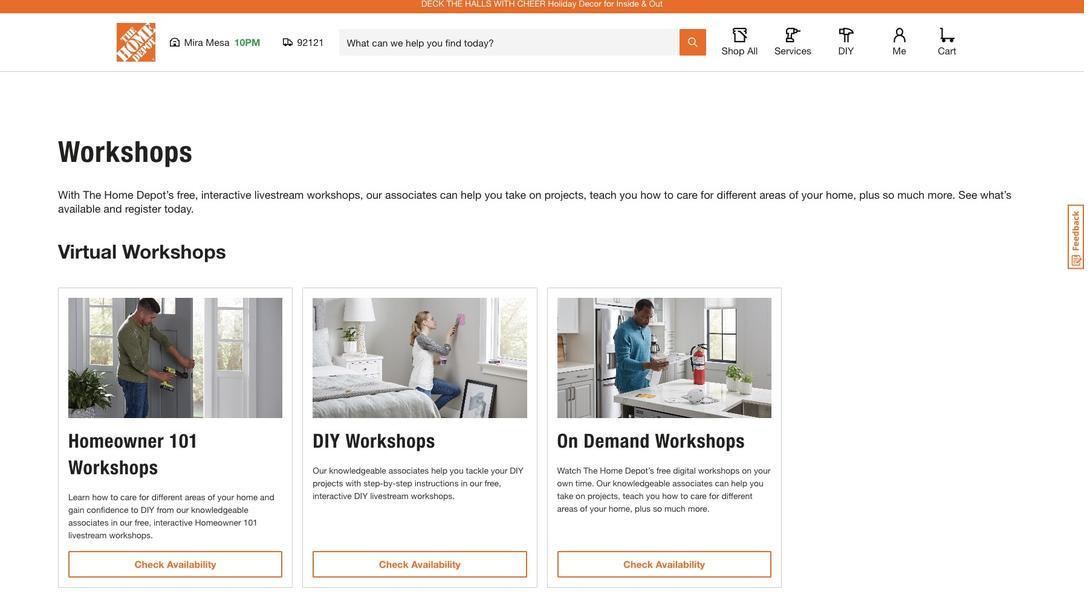Task type: locate. For each thing, give the bounding box(es) containing it.
1 vertical spatial help
[[431, 466, 448, 476]]

1 horizontal spatial and
[[260, 492, 274, 503]]

0 vertical spatial homeowner
[[68, 430, 164, 453]]

with the home depot's free, interactive livestream workshops, our associates can help you take on projects, teach you how to care for different areas of your home, plus so much more. see what's available and register today.
[[58, 188, 1012, 215]]

more.
[[928, 188, 956, 201], [688, 504, 710, 514]]

0 vertical spatial home,
[[826, 188, 857, 201]]

0 horizontal spatial areas
[[185, 492, 205, 503]]

tackle
[[466, 466, 489, 476]]

check for 101
[[135, 559, 164, 571]]

the for watch
[[584, 466, 598, 476]]

0 horizontal spatial and
[[104, 202, 122, 215]]

in
[[461, 479, 468, 489], [111, 518, 118, 528]]

1 vertical spatial our
[[597, 479, 611, 489]]

workshops. down instructions on the left
[[411, 491, 455, 502]]

1 vertical spatial can
[[715, 479, 729, 489]]

0 horizontal spatial 101
[[169, 430, 199, 453]]

mira
[[184, 36, 203, 48]]

check
[[135, 559, 164, 571], [379, 559, 409, 571], [624, 559, 653, 571]]

and
[[104, 202, 122, 215], [260, 492, 274, 503]]

1 horizontal spatial livestream
[[254, 188, 304, 201]]

knowledgeable inside watch the home depot's free digital workshops on your own time. our knowledgeable associates can help you take on projects, teach you how to care for different areas of your home, plus so much more.
[[613, 479, 670, 489]]

your inside with the home depot's free, interactive livestream workshops, our associates can help you take on projects, teach you how to care for different areas of your home, plus so much more. see what's available and register today.
[[802, 188, 823, 201]]

2 vertical spatial of
[[580, 504, 588, 514]]

0 vertical spatial and
[[104, 202, 122, 215]]

1 vertical spatial plus
[[635, 504, 651, 514]]

check availability for demand
[[624, 559, 705, 571]]

projects,
[[545, 188, 587, 201], [588, 491, 621, 502]]

2 check from the left
[[379, 559, 409, 571]]

knowledgeable inside our knowledgeable associates help you tackle your diy projects with step-by-step instructions in our free, interactive diy livestream workshops.
[[329, 466, 386, 476]]

1 horizontal spatial 101
[[243, 518, 258, 528]]

0 horizontal spatial homeowner
[[68, 430, 164, 453]]

1 check availability button from the left
[[68, 552, 283, 578]]

much inside with the home depot's free, interactive livestream workshops, our associates can help you take on projects, teach you how to care for different areas of your home, plus so much more. see what's available and register today.
[[898, 188, 925, 201]]

1 vertical spatial 101
[[243, 518, 258, 528]]

step
[[396, 479, 412, 489]]

1 horizontal spatial more.
[[928, 188, 956, 201]]

knowledgeable inside learn how to care for different areas of your home and gain confidence to diy from our knowledgeable associates in our free, interactive homeowner 101 livestream workshops.
[[191, 505, 248, 515]]

2 availability from the left
[[411, 559, 461, 571]]

livestream down by-
[[370, 491, 409, 502]]

2 vertical spatial knowledgeable
[[191, 505, 248, 515]]

care inside learn how to care for different areas of your home and gain confidence to diy from our knowledgeable associates in our free, interactive homeowner 101 livestream workshops.
[[120, 492, 137, 503]]

0 vertical spatial take
[[506, 188, 526, 201]]

you
[[485, 188, 502, 201], [620, 188, 638, 201], [450, 466, 464, 476], [750, 479, 764, 489], [646, 491, 660, 502]]

2 horizontal spatial check availability button
[[557, 552, 772, 578]]

diy left me
[[839, 45, 854, 56]]

workshops up the confidence
[[68, 456, 158, 480]]

1 vertical spatial projects,
[[588, 491, 621, 502]]

depot's left free
[[625, 466, 654, 476]]

availability for homeowner 101 workshops
[[167, 559, 216, 571]]

home,
[[826, 188, 857, 201], [609, 504, 633, 514]]

0 vertical spatial 101
[[169, 430, 199, 453]]

gain
[[68, 505, 84, 515]]

on
[[557, 430, 579, 453]]

instructions
[[415, 479, 459, 489]]

livestream inside with the home depot's free, interactive livestream workshops, our associates can help you take on projects, teach you how to care for different areas of your home, plus so much more. see what's available and register today.
[[254, 188, 304, 201]]

so inside with the home depot's free, interactive livestream workshops, our associates can help you take on projects, teach you how to care for different areas of your home, plus so much more. see what's available and register today.
[[883, 188, 895, 201]]

different
[[717, 188, 757, 201], [722, 491, 753, 502], [152, 492, 183, 503]]

areas inside watch the home depot's free digital workshops on your own time. our knowledgeable associates can help you take on projects, teach you how to care for different areas of your home, plus so much more.
[[557, 504, 578, 514]]

can
[[440, 188, 458, 201], [715, 479, 729, 489]]

2 horizontal spatial check
[[624, 559, 653, 571]]

0 horizontal spatial plus
[[635, 504, 651, 514]]

101
[[169, 430, 199, 453], [243, 518, 258, 528]]

how inside watch the home depot's free digital workshops on your own time. our knowledgeable associates can help you take on projects, teach you how to care for different areas of your home, plus so much more.
[[662, 491, 678, 502]]

0 vertical spatial areas
[[760, 188, 786, 201]]

1 horizontal spatial take
[[557, 491, 573, 502]]

2 horizontal spatial on
[[742, 466, 752, 476]]

2 vertical spatial livestream
[[68, 531, 107, 541]]

the home depot logo image
[[116, 23, 155, 62]]

the up the time.
[[584, 466, 598, 476]]

with
[[346, 479, 361, 489]]

much
[[898, 188, 925, 201], [665, 504, 686, 514]]

workshops down today.
[[122, 240, 226, 263]]

0 horizontal spatial depot's
[[137, 188, 174, 201]]

1 horizontal spatial home
[[600, 466, 623, 476]]

diy workshops
[[313, 430, 436, 453]]

1 horizontal spatial projects,
[[588, 491, 621, 502]]

home inside with the home depot's free, interactive livestream workshops, our associates can help you take on projects, teach you how to care for different areas of your home, plus so much more. see what's available and register today.
[[104, 188, 133, 201]]

to
[[664, 188, 674, 201], [681, 491, 688, 502], [111, 492, 118, 503], [131, 505, 138, 515]]

services
[[775, 45, 812, 56]]

2 horizontal spatial how
[[662, 491, 678, 502]]

so
[[883, 188, 895, 201], [653, 504, 662, 514]]

for inside with the home depot's free, interactive livestream workshops, our associates can help you take on projects, teach you how to care for different areas of your home, plus so much more. see what's available and register today.
[[701, 188, 714, 201]]

home inside watch the home depot's free digital workshops on your own time. our knowledgeable associates can help you take on projects, teach you how to care for different areas of your home, plus so much more.
[[600, 466, 623, 476]]

1 vertical spatial take
[[557, 491, 573, 502]]

shop all button
[[721, 28, 759, 57]]

1 horizontal spatial so
[[883, 188, 895, 201]]

more. down digital
[[688, 504, 710, 514]]

2 horizontal spatial help
[[731, 479, 748, 489]]

0 horizontal spatial interactive
[[154, 518, 193, 528]]

knowledgeable down free
[[613, 479, 670, 489]]

diy inside learn how to care for different areas of your home and gain confidence to diy from our knowledgeable associates in our free, interactive homeowner 101 livestream workshops.
[[141, 505, 154, 515]]

interactive
[[201, 188, 251, 201], [313, 491, 352, 502], [154, 518, 193, 528]]

see
[[959, 188, 978, 201]]

2 vertical spatial areas
[[557, 504, 578, 514]]

1 vertical spatial home
[[600, 466, 623, 476]]

0 vertical spatial of
[[789, 188, 799, 201]]

free, inside with the home depot's free, interactive livestream workshops, our associates can help you take on projects, teach you how to care for different areas of your home, plus so much more. see what's available and register today.
[[177, 188, 198, 201]]

take
[[506, 188, 526, 201], [557, 491, 573, 502]]

our inside our knowledgeable associates help you tackle your diy projects with step-by-step instructions in our free, interactive diy livestream workshops.
[[313, 466, 327, 476]]

depot's up register
[[137, 188, 174, 201]]

1 vertical spatial the
[[584, 466, 598, 476]]

0 horizontal spatial on
[[529, 188, 542, 201]]

1 vertical spatial on
[[742, 466, 752, 476]]

2 horizontal spatial interactive
[[313, 491, 352, 502]]

and right home
[[260, 492, 274, 503]]

and left register
[[104, 202, 122, 215]]

you inside our knowledgeable associates help you tackle your diy projects with step-by-step instructions in our free, interactive diy livestream workshops.
[[450, 466, 464, 476]]

2 vertical spatial on
[[576, 491, 585, 502]]

availability
[[167, 559, 216, 571], [411, 559, 461, 571], [656, 559, 705, 571]]

0 horizontal spatial of
[[208, 492, 215, 503]]

0 vertical spatial more.
[[928, 188, 956, 201]]

1 horizontal spatial home,
[[826, 188, 857, 201]]

how
[[641, 188, 661, 201], [662, 491, 678, 502], [92, 492, 108, 503]]

depot's
[[137, 188, 174, 201], [625, 466, 654, 476]]

projects, inside watch the home depot's free digital workshops on your own time. our knowledgeable associates can help you take on projects, teach you how to care for different areas of your home, plus so much more.
[[588, 491, 621, 502]]

free,
[[177, 188, 198, 201], [485, 479, 501, 489], [135, 518, 151, 528]]

to inside watch the home depot's free digital workshops on your own time. our knowledgeable associates can help you take on projects, teach you how to care for different areas of your home, plus so much more.
[[681, 491, 688, 502]]

on
[[529, 188, 542, 201], [742, 466, 752, 476], [576, 491, 585, 502]]

areas inside with the home depot's free, interactive livestream workshops, our associates can help you take on projects, teach you how to care for different areas of your home, plus so much more. see what's available and register today.
[[760, 188, 786, 201]]

knowledgeable down home
[[191, 505, 248, 515]]

the for with
[[83, 188, 101, 201]]

1 horizontal spatial our
[[597, 479, 611, 489]]

knowledgeable up with at the left bottom of the page
[[329, 466, 386, 476]]

1 vertical spatial depot's
[[625, 466, 654, 476]]

workshops
[[58, 134, 193, 169], [122, 240, 226, 263], [346, 430, 436, 453], [655, 430, 745, 453], [68, 456, 158, 480]]

0 horizontal spatial home,
[[609, 504, 633, 514]]

areas
[[760, 188, 786, 201], [185, 492, 205, 503], [557, 504, 578, 514]]

digital
[[673, 466, 696, 476]]

take inside watch the home depot's free digital workshops on your own time. our knowledgeable associates can help you take on projects, teach you how to care for different areas of your home, plus so much more.
[[557, 491, 573, 502]]

0 vertical spatial workshops.
[[411, 491, 455, 502]]

workshops. down the confidence
[[109, 531, 153, 541]]

our right from
[[176, 505, 189, 515]]

1 horizontal spatial the
[[584, 466, 598, 476]]

1 vertical spatial areas
[[185, 492, 205, 503]]

care
[[677, 188, 698, 201], [691, 491, 707, 502], [120, 492, 137, 503]]

0 vertical spatial the
[[83, 188, 101, 201]]

1 horizontal spatial of
[[580, 504, 588, 514]]

confidence
[[87, 505, 129, 515]]

0 vertical spatial home
[[104, 188, 133, 201]]

associates
[[385, 188, 437, 201], [389, 466, 429, 476], [673, 479, 713, 489], [68, 518, 109, 528]]

1 horizontal spatial in
[[461, 479, 468, 489]]

0 horizontal spatial check
[[135, 559, 164, 571]]

2 check availability button from the left
[[313, 552, 527, 578]]

homeowner
[[68, 430, 164, 453], [195, 518, 241, 528]]

our down tackle
[[470, 479, 482, 489]]

our right workshops,
[[366, 188, 382, 201]]

0 horizontal spatial in
[[111, 518, 118, 528]]

0 horizontal spatial workshops.
[[109, 531, 153, 541]]

0 horizontal spatial how
[[92, 492, 108, 503]]

teach
[[590, 188, 617, 201], [623, 491, 644, 502]]

livestream inside learn how to care for different areas of your home and gain confidence to diy from our knowledgeable associates in our free, interactive homeowner 101 livestream workshops.
[[68, 531, 107, 541]]

interactive inside learn how to care for different areas of your home and gain confidence to diy from our knowledgeable associates in our free, interactive homeowner 101 livestream workshops.
[[154, 518, 193, 528]]

0 horizontal spatial check availability
[[135, 559, 216, 571]]

1 horizontal spatial availability
[[411, 559, 461, 571]]

1 horizontal spatial can
[[715, 479, 729, 489]]

diy inside 'button'
[[839, 45, 854, 56]]

0 horizontal spatial take
[[506, 188, 526, 201]]

check for demand
[[624, 559, 653, 571]]

to inside with the home depot's free, interactive livestream workshops, our associates can help you take on projects, teach you how to care for different areas of your home, plus so much more. see what's available and register today.
[[664, 188, 674, 201]]

0 horizontal spatial teach
[[590, 188, 617, 201]]

1 horizontal spatial teach
[[623, 491, 644, 502]]

1 vertical spatial livestream
[[370, 491, 409, 502]]

and inside learn how to care for different areas of your home and gain confidence to diy from our knowledgeable associates in our free, interactive homeowner 101 livestream workshops.
[[260, 492, 274, 503]]

so inside watch the home depot's free digital workshops on your own time. our knowledgeable associates can help you take on projects, teach you how to care for different areas of your home, plus so much more.
[[653, 504, 662, 514]]

1 vertical spatial interactive
[[313, 491, 352, 502]]

3 check availability button from the left
[[557, 552, 772, 578]]

our
[[313, 466, 327, 476], [597, 479, 611, 489]]

home down the demand
[[600, 466, 623, 476]]

2 check availability from the left
[[379, 559, 461, 571]]

interactive inside our knowledgeable associates help you tackle your diy projects with step-by-step instructions in our free, interactive diy livestream workshops.
[[313, 491, 352, 502]]

1 availability from the left
[[167, 559, 216, 571]]

homeowner inside homeowner 101 workshops
[[68, 430, 164, 453]]

1 horizontal spatial plus
[[860, 188, 880, 201]]

in down the confidence
[[111, 518, 118, 528]]

0 horizontal spatial availability
[[167, 559, 216, 571]]

home
[[104, 188, 133, 201], [600, 466, 623, 476]]

2 vertical spatial interactive
[[154, 518, 193, 528]]

0 vertical spatial can
[[440, 188, 458, 201]]

0 vertical spatial free,
[[177, 188, 198, 201]]

feedback link image
[[1068, 204, 1084, 270]]

for
[[701, 188, 714, 201], [709, 491, 720, 502], [139, 492, 149, 503]]

workshops up digital
[[655, 430, 745, 453]]

home for watch
[[600, 466, 623, 476]]

availability for diy workshops
[[411, 559, 461, 571]]

depot's inside with the home depot's free, interactive livestream workshops, our associates can help you take on projects, teach you how to care for different areas of your home, plus so much more. see what's available and register today.
[[137, 188, 174, 201]]

me
[[893, 45, 906, 56]]

your
[[802, 188, 823, 201], [491, 466, 508, 476], [754, 466, 771, 476], [217, 492, 234, 503], [590, 504, 607, 514]]

more. inside watch the home depot's free digital workshops on your own time. our knowledgeable associates can help you take on projects, teach you how to care for different areas of your home, plus so much more.
[[688, 504, 710, 514]]

1 vertical spatial workshops.
[[109, 531, 153, 541]]

our right the time.
[[597, 479, 611, 489]]

help
[[461, 188, 482, 201], [431, 466, 448, 476], [731, 479, 748, 489]]

plus
[[860, 188, 880, 201], [635, 504, 651, 514]]

register
[[125, 202, 161, 215]]

2 horizontal spatial check availability
[[624, 559, 705, 571]]

1 horizontal spatial interactive
[[201, 188, 251, 201]]

1 vertical spatial in
[[111, 518, 118, 528]]

homeowner inside learn how to care for different areas of your home and gain confidence to diy from our knowledgeable associates in our free, interactive homeowner 101 livestream workshops.
[[195, 518, 241, 528]]

0 vertical spatial knowledgeable
[[329, 466, 386, 476]]

3 check from the left
[[624, 559, 653, 571]]

diy button
[[827, 28, 866, 57]]

our down the confidence
[[120, 518, 132, 528]]

2 horizontal spatial free,
[[485, 479, 501, 489]]

the inside with the home depot's free, interactive livestream workshops, our associates can help you take on projects, teach you how to care for different areas of your home, plus so much more. see what's available and register today.
[[83, 188, 101, 201]]

1 horizontal spatial depot's
[[625, 466, 654, 476]]

kitchen fire extinguisher with easy mount bracket, 10 b:c, dry chemical, one-time use image
[[557, 298, 772, 419]]

1 check availability from the left
[[135, 559, 216, 571]]

home, inside watch the home depot's free digital workshops on your own time. our knowledgeable associates can help you take on projects, teach you how to care for different areas of your home, plus so much more.
[[609, 504, 633, 514]]

mesa
[[206, 36, 230, 48]]

check availability
[[135, 559, 216, 571], [379, 559, 461, 571], [624, 559, 705, 571]]

the
[[83, 188, 101, 201], [584, 466, 598, 476]]

0 vertical spatial much
[[898, 188, 925, 201]]

workshops,
[[307, 188, 363, 201]]

our up projects
[[313, 466, 327, 476]]

your inside our knowledgeable associates help you tackle your diy projects with step-by-step instructions in our free, interactive diy livestream workshops.
[[491, 466, 508, 476]]

different inside learn how to care for different areas of your home and gain confidence to diy from our knowledgeable associates in our free, interactive homeowner 101 livestream workshops.
[[152, 492, 183, 503]]

shop all
[[722, 45, 758, 56]]

own
[[557, 479, 573, 489]]

workshops up register
[[58, 134, 193, 169]]

1 vertical spatial teach
[[623, 491, 644, 502]]

our
[[366, 188, 382, 201], [470, 479, 482, 489], [176, 505, 189, 515], [120, 518, 132, 528]]

1 horizontal spatial check
[[379, 559, 409, 571]]

10pm
[[234, 36, 260, 48]]

0 horizontal spatial our
[[313, 466, 327, 476]]

projects
[[313, 479, 343, 489]]

shop
[[722, 45, 745, 56]]

today.
[[164, 202, 194, 215]]

0 horizontal spatial home
[[104, 188, 133, 201]]

the up available at the top of page
[[83, 188, 101, 201]]

What can we help you find today? search field
[[347, 30, 679, 55]]

0 vertical spatial teach
[[590, 188, 617, 201]]

depot's inside watch the home depot's free digital workshops on your own time. our knowledgeable associates can help you take on projects, teach you how to care for different areas of your home, plus so much more.
[[625, 466, 654, 476]]

2 horizontal spatial knowledgeable
[[613, 479, 670, 489]]

from
[[157, 505, 174, 515]]

how inside learn how to care for different areas of your home and gain confidence to diy from our knowledgeable associates in our free, interactive homeowner 101 livestream workshops.
[[92, 492, 108, 503]]

teach inside with the home depot's free, interactive livestream workshops, our associates can help you take on projects, teach you how to care for different areas of your home, plus so much more. see what's available and register today.
[[590, 188, 617, 201]]

workshops.
[[411, 491, 455, 502], [109, 531, 153, 541]]

0 vertical spatial our
[[313, 466, 327, 476]]

1 check from the left
[[135, 559, 164, 571]]

knowledgeable
[[329, 466, 386, 476], [613, 479, 670, 489], [191, 505, 248, 515]]

1 horizontal spatial how
[[641, 188, 661, 201]]

much left see
[[898, 188, 925, 201]]

livestream down gain
[[68, 531, 107, 541]]

diy
[[839, 45, 854, 56], [313, 430, 340, 453], [510, 466, 524, 476], [354, 491, 368, 502], [141, 505, 154, 515]]

more. left see
[[928, 188, 956, 201]]

3 availability from the left
[[656, 559, 705, 571]]

much down digital
[[665, 504, 686, 514]]

free
[[657, 466, 671, 476]]

in down tackle
[[461, 479, 468, 489]]

0 vertical spatial interactive
[[201, 188, 251, 201]]

2 vertical spatial help
[[731, 479, 748, 489]]

0 horizontal spatial much
[[665, 504, 686, 514]]

diy left from
[[141, 505, 154, 515]]

can inside watch the home depot's free digital workshops on your own time. our knowledgeable associates can help you take on projects, teach you how to care for different areas of your home, plus so much more.
[[715, 479, 729, 489]]

0 horizontal spatial can
[[440, 188, 458, 201]]

the inside watch the home depot's free digital workshops on your own time. our knowledgeable associates can help you take on projects, teach you how to care for different areas of your home, plus so much more.
[[584, 466, 598, 476]]

3 check availability from the left
[[624, 559, 705, 571]]

1 horizontal spatial homeowner
[[195, 518, 241, 528]]

of
[[789, 188, 799, 201], [208, 492, 215, 503], [580, 504, 588, 514]]

home up register
[[104, 188, 133, 201]]

check availability button
[[68, 552, 283, 578], [313, 552, 527, 578], [557, 552, 772, 578]]

livestream
[[254, 188, 304, 201], [370, 491, 409, 502], [68, 531, 107, 541]]

more. inside with the home depot's free, interactive livestream workshops, our associates can help you take on projects, teach you how to care for different areas of your home, plus so much more. see what's available and register today.
[[928, 188, 956, 201]]

livestream left workshops,
[[254, 188, 304, 201]]

1 vertical spatial homeowner
[[195, 518, 241, 528]]

1 horizontal spatial knowledgeable
[[329, 466, 386, 476]]

1 vertical spatial much
[[665, 504, 686, 514]]

by-
[[383, 479, 396, 489]]

for inside learn how to care for different areas of your home and gain confidence to diy from our knowledgeable associates in our free, interactive homeowner 101 livestream workshops.
[[139, 492, 149, 503]]

our inside our knowledgeable associates help you tackle your diy projects with step-by-step instructions in our free, interactive diy livestream workshops.
[[470, 479, 482, 489]]

0 horizontal spatial help
[[431, 466, 448, 476]]

what's
[[981, 188, 1012, 201]]



Task type: vqa. For each thing, say whether or not it's contained in the screenshot.
instructions
yes



Task type: describe. For each thing, give the bounding box(es) containing it.
help inside our knowledgeable associates help you tackle your diy projects with step-by-step instructions in our free, interactive diy livestream workshops.
[[431, 466, 448, 476]]

demand
[[584, 430, 650, 453]]

workshops up by-
[[346, 430, 436, 453]]

availability for on demand workshops
[[656, 559, 705, 571]]

check availability button for workshops
[[313, 552, 527, 578]]

plus inside watch the home depot's free digital workshops on your own time. our knowledgeable associates can help you take on projects, teach you how to care for different areas of your home, plus so much more.
[[635, 504, 651, 514]]

check availability for 101
[[135, 559, 216, 571]]

step-
[[364, 479, 383, 489]]

care inside with the home depot's free, interactive livestream workshops, our associates can help you take on projects, teach you how to care for different areas of your home, plus so much more. see what's available and register today.
[[677, 188, 698, 201]]

on demand workshops
[[557, 430, 745, 453]]

livestream inside our knowledgeable associates help you tackle your diy projects with step-by-step instructions in our free, interactive diy livestream workshops.
[[370, 491, 409, 502]]

1 horizontal spatial on
[[576, 491, 585, 502]]

our knowledgeable associates help you tackle your diy projects with step-by-step instructions in our free, interactive diy livestream workshops.
[[313, 466, 524, 502]]

projects, inside with the home depot's free, interactive livestream workshops, our associates can help you take on projects, teach you how to care for different areas of your home, plus so much more. see what's available and register today.
[[545, 188, 587, 201]]

your inside learn how to care for different areas of your home and gain confidence to diy from our knowledgeable associates in our free, interactive homeowner 101 livestream workshops.
[[217, 492, 234, 503]]

check availability button for demand
[[557, 552, 772, 578]]

depot's for free,
[[137, 188, 174, 201]]

cart link
[[934, 28, 961, 57]]

free, inside our knowledgeable associates help you tackle your diy projects with step-by-step instructions in our free, interactive diy livestream workshops.
[[485, 479, 501, 489]]

workshops. inside our knowledgeable associates help you tackle your diy projects with step-by-step instructions in our free, interactive diy livestream workshops.
[[411, 491, 455, 502]]

help inside watch the home depot's free digital workshops on your own time. our knowledgeable associates can help you take on projects, teach you how to care for different areas of your home, plus so much more.
[[731, 479, 748, 489]]

take inside with the home depot's free, interactive livestream workshops, our associates can help you take on projects, teach you how to care for different areas of your home, plus so much more. see what's available and register today.
[[506, 188, 526, 201]]

diy right tackle
[[510, 466, 524, 476]]

92121
[[297, 36, 324, 48]]

teach inside watch the home depot's free digital workshops on your own time. our knowledgeable associates can help you take on projects, teach you how to care for different areas of your home, plus so much more.
[[623, 491, 644, 502]]

diy down with at the left bottom of the page
[[354, 491, 368, 502]]

learn
[[68, 492, 90, 503]]

virtual workshops
[[58, 240, 226, 263]]

homeowner 101 workshops
[[68, 430, 199, 480]]

watch the home depot's free digital workshops on your own time. our knowledgeable associates can help you take on projects, teach you how to care for different areas of your home, plus so much more.
[[557, 466, 771, 514]]

in inside our knowledgeable associates help you tackle your diy projects with step-by-step instructions in our free, interactive diy livestream workshops.
[[461, 479, 468, 489]]

101 inside homeowner 101 workshops
[[169, 430, 199, 453]]

belleview venetian bronze single cylinder door handleset with cove door knob featuring smartkey security image
[[68, 298, 283, 419]]

learn how to care for different areas of your home and gain confidence to diy from our knowledgeable associates in our free, interactive homeowner 101 livestream workshops.
[[68, 492, 274, 541]]

for inside watch the home depot's free digital workshops on your own time. our knowledgeable associates can help you take on projects, teach you how to care for different areas of your home, plus so much more.
[[709, 491, 720, 502]]

plus inside with the home depot's free, interactive livestream workshops, our associates can help you take on projects, teach you how to care for different areas of your home, plus so much more. see what's available and register today.
[[860, 188, 880, 201]]

help inside with the home depot's free, interactive livestream workshops, our associates can help you take on projects, teach you how to care for different areas of your home, plus so much more. see what's available and register today.
[[461, 188, 482, 201]]

services button
[[774, 28, 813, 57]]

and inside with the home depot's free, interactive livestream workshops, our associates can help you take on projects, teach you how to care for different areas of your home, plus so much more. see what's available and register today.
[[104, 202, 122, 215]]

with
[[58, 188, 80, 201]]

associates inside watch the home depot's free digital workshops on your own time. our knowledgeable associates can help you take on projects, teach you how to care for different areas of your home, plus so much more.
[[673, 479, 713, 489]]

associates inside learn how to care for different areas of your home and gain confidence to diy from our knowledgeable associates in our free, interactive homeowner 101 livestream workshops.
[[68, 518, 109, 528]]

care inside watch the home depot's free digital workshops on your own time. our knowledgeable associates can help you take on projects, teach you how to care for different areas of your home, plus so much more.
[[691, 491, 707, 502]]

me button
[[880, 28, 919, 57]]

home, inside with the home depot's free, interactive livestream workshops, our associates can help you take on projects, teach you how to care for different areas of your home, plus so much more. see what's available and register today.
[[826, 188, 857, 201]]

virtual
[[58, 240, 117, 263]]

of inside learn how to care for different areas of your home and gain confidence to diy from our knowledgeable associates in our free, interactive homeowner 101 livestream workshops.
[[208, 492, 215, 503]]

workshops inside homeowner 101 workshops
[[68, 456, 158, 480]]

101 inside learn how to care for different areas of your home and gain confidence to diy from our knowledgeable associates in our free, interactive homeowner 101 livestream workshops.
[[243, 518, 258, 528]]

how inside with the home depot's free, interactive livestream workshops, our associates can help you take on projects, teach you how to care for different areas of your home, plus so much more. see what's available and register today.
[[641, 188, 661, 201]]

check availability button for 101
[[68, 552, 283, 578]]

available
[[58, 202, 101, 215]]

diy up projects
[[313, 430, 340, 453]]

home
[[236, 492, 258, 503]]

different inside with the home depot's free, interactive livestream workshops, our associates can help you take on projects, teach you how to care for different areas of your home, plus so much more. see what's available and register today.
[[717, 188, 757, 201]]

free, inside learn how to care for different areas of your home and gain confidence to diy from our knowledgeable associates in our free, interactive homeowner 101 livestream workshops.
[[135, 518, 151, 528]]

check for workshops
[[379, 559, 409, 571]]

areas inside learn how to care for different areas of your home and gain confidence to diy from our knowledgeable associates in our free, interactive homeowner 101 livestream workshops.
[[185, 492, 205, 503]]

of inside watch the home depot's free digital workshops on your own time. our knowledgeable associates can help you take on projects, teach you how to care for different areas of your home, plus so much more.
[[580, 504, 588, 514]]

different inside watch the home depot's free digital workshops on your own time. our knowledgeable associates can help you take on projects, teach you how to care for different areas of your home, plus so much more.
[[722, 491, 753, 502]]

92121 button
[[283, 36, 324, 48]]

cart
[[938, 45, 957, 56]]

interactive inside with the home depot's free, interactive livestream workshops, our associates can help you take on projects, teach you how to care for different areas of your home, plus so much more. see what's available and register today.
[[201, 188, 251, 201]]

on inside with the home depot's free, interactive livestream workshops, our associates can help you take on projects, teach you how to care for different areas of your home, plus so much more. see what's available and register today.
[[529, 188, 542, 201]]

2 in. flex putty knife image
[[313, 298, 527, 419]]

depot's for free
[[625, 466, 654, 476]]

workshops. inside learn how to care for different areas of your home and gain confidence to diy from our knowledgeable associates in our free, interactive homeowner 101 livestream workshops.
[[109, 531, 153, 541]]

associates inside with the home depot's free, interactive livestream workshops, our associates can help you take on projects, teach you how to care for different areas of your home, plus so much more. see what's available and register today.
[[385, 188, 437, 201]]

of inside with the home depot's free, interactive livestream workshops, our associates can help you take on projects, teach you how to care for different areas of your home, plus so much more. see what's available and register today.
[[789, 188, 799, 201]]

our inside watch the home depot's free digital workshops on your own time. our knowledgeable associates can help you take on projects, teach you how to care for different areas of your home, plus so much more.
[[597, 479, 611, 489]]

can inside with the home depot's free, interactive livestream workshops, our associates can help you take on projects, teach you how to care for different areas of your home, plus so much more. see what's available and register today.
[[440, 188, 458, 201]]

check availability for workshops
[[379, 559, 461, 571]]

home for with
[[104, 188, 133, 201]]

workshops
[[698, 466, 740, 476]]

associates inside our knowledgeable associates help you tackle your diy projects with step-by-step instructions in our free, interactive diy livestream workshops.
[[389, 466, 429, 476]]

watch
[[557, 466, 581, 476]]

much inside watch the home depot's free digital workshops on your own time. our knowledgeable associates can help you take on projects, teach you how to care for different areas of your home, plus so much more.
[[665, 504, 686, 514]]

time.
[[576, 479, 594, 489]]

mira mesa 10pm
[[184, 36, 260, 48]]

our inside with the home depot's free, interactive livestream workshops, our associates can help you take on projects, teach you how to care for different areas of your home, plus so much more. see what's available and register today.
[[366, 188, 382, 201]]

all
[[748, 45, 758, 56]]

in inside learn how to care for different areas of your home and gain confidence to diy from our knowledgeable associates in our free, interactive homeowner 101 livestream workshops.
[[111, 518, 118, 528]]



